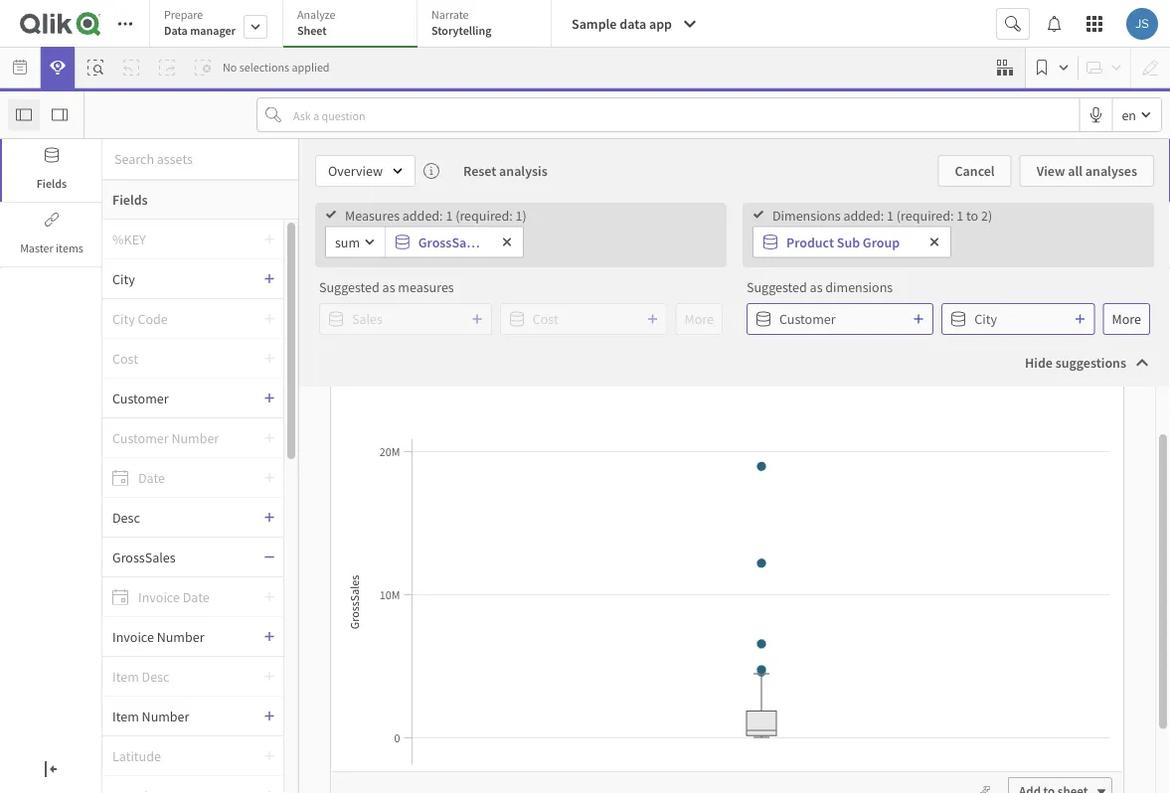 Task type: locate. For each thing, give the bounding box(es) containing it.
1 1 from the left
[[446, 206, 453, 224]]

measures
[[345, 206, 400, 224]]

1 vertical spatial customer
[[112, 389, 169, 407]]

1 horizontal spatial sheet.
[[852, 573, 888, 591]]

fields up master items
[[37, 176, 67, 191]]

0 horizontal spatial data
[[301, 517, 327, 535]]

1 horizontal spatial city button
[[942, 303, 1096, 335]]

data left app
[[620, 15, 647, 33]]

1 horizontal spatial grosssales
[[419, 233, 484, 251]]

more button
[[1104, 303, 1151, 335]]

number inside menu item
[[142, 708, 189, 726]]

explore left the
[[273, 476, 325, 496]]

generate
[[243, 543, 294, 561]]

customer button inside "menu item"
[[102, 389, 264, 407]]

1 up option
[[446, 206, 453, 224]]

get
[[558, 248, 590, 277]]

let
[[391, 517, 406, 535]]

en
[[1122, 106, 1137, 124]]

group
[[863, 233, 900, 251]]

1 vertical spatial explore
[[225, 517, 269, 535]]

0 horizontal spatial (required:
[[456, 206, 513, 224]]

tab list containing prepare
[[149, 0, 552, 50]]

menu containing city
[[102, 220, 298, 793]]

grosssales down measures added: 1 (required: 1)
[[419, 233, 484, 251]]

deselect field image
[[501, 236, 513, 248], [929, 236, 941, 248]]

number inside menu item
[[157, 628, 204, 646]]

3 1 from the left
[[957, 206, 964, 224]]

0 horizontal spatial fields
[[37, 176, 67, 191]]

1 up group at the top right of the page
[[887, 206, 894, 224]]

0 vertical spatial grosssales button
[[386, 227, 491, 257]]

insights inside . save any insights you discover to this sheet.
[[229, 600, 275, 618]]

0 vertical spatial your
[[272, 517, 298, 535]]

1 (required: from the left
[[456, 206, 513, 224]]

0 horizontal spatial customer
[[112, 389, 169, 407]]

as down sheet...
[[810, 278, 823, 296]]

overview
[[328, 162, 383, 180]]

2 vertical spatial data
[[301, 517, 327, 535]]

0 vertical spatial this
[[769, 248, 806, 277]]

1 horizontal spatial data
[[354, 476, 384, 496]]

your left new
[[796, 573, 822, 591]]

you down insight
[[278, 600, 299, 618]]

analysis
[[499, 162, 548, 180]]

0 horizontal spatial insights
[[229, 600, 275, 618]]

john smith image
[[1127, 8, 1159, 40]]

desc menu item
[[102, 498, 283, 538]]

fields button
[[0, 139, 101, 202], [2, 139, 101, 202], [102, 180, 298, 220]]

added: up sub
[[844, 206, 884, 224]]

choose an option below to get started adding to this sheet...
[[287, 248, 883, 277]]

your inside to start creating visualizations and build your new sheet.
[[796, 573, 822, 591]]

insights up insight advisor
[[297, 543, 342, 561]]

1 vertical spatial customer button
[[102, 389, 264, 407]]

city menu item
[[102, 260, 283, 299]]

2 suggested from the left
[[747, 278, 807, 296]]

no
[[223, 60, 237, 75]]

explore up generate
[[225, 517, 269, 535]]

number right item
[[142, 708, 189, 726]]

save
[[372, 570, 400, 588]]

0 horizontal spatial this
[[368, 600, 390, 618]]

more
[[1112, 310, 1142, 328]]

0 horizontal spatial grosssales
[[112, 548, 176, 566]]

sheet. inside . save any insights you discover to this sheet.
[[393, 600, 428, 618]]

0 horizontal spatial customer button
[[102, 389, 264, 407]]

suggested down choose
[[319, 278, 380, 296]]

grosssales
[[419, 233, 484, 251], [112, 548, 176, 566]]

sheet
[[297, 23, 327, 38]]

added: up option
[[403, 206, 443, 224]]

1 vertical spatial number
[[142, 708, 189, 726]]

invoice number
[[112, 628, 204, 646]]

en button
[[1113, 98, 1162, 131]]

0 horizontal spatial as
[[382, 278, 395, 296]]

reset analysis
[[463, 162, 548, 180]]

1 vertical spatial city
[[975, 310, 997, 328]]

data for explore your data directly or let qlik generate insights for you with
[[301, 517, 327, 535]]

1 added: from the left
[[403, 206, 443, 224]]

data right the
[[354, 476, 384, 496]]

as
[[382, 278, 395, 296], [810, 278, 823, 296]]

1 vertical spatial data
[[354, 476, 384, 496]]

1 vertical spatial insights
[[229, 600, 275, 618]]

0 horizontal spatial suggested
[[319, 278, 380, 296]]

city button inside menu item
[[102, 270, 264, 288]]

visualizations
[[799, 547, 877, 564]]

the
[[328, 476, 351, 496]]

suggested down product at the right of the page
[[747, 278, 807, 296]]

Search assets text field
[[102, 141, 298, 177]]

1 horizontal spatial customer
[[780, 310, 836, 328]]

1 vertical spatial this
[[368, 600, 390, 618]]

0 vertical spatial city button
[[102, 270, 264, 288]]

1 vertical spatial grosssales button
[[102, 548, 264, 566]]

as down an
[[382, 278, 395, 296]]

0 vertical spatial sheet.
[[852, 573, 888, 591]]

fields
[[37, 176, 67, 191], [112, 191, 148, 209]]

number for item number
[[142, 708, 189, 726]]

invoice
[[112, 628, 154, 646]]

(required:
[[456, 206, 513, 224], [897, 206, 954, 224]]

storytelling
[[432, 23, 492, 38]]

1 vertical spatial sheet.
[[393, 600, 428, 618]]

creating
[[748, 547, 796, 564]]

0 horizontal spatial explore
[[225, 517, 269, 535]]

1 horizontal spatial insights
[[297, 543, 342, 561]]

dimensions
[[826, 278, 893, 296]]

0 horizontal spatial city button
[[102, 270, 264, 288]]

1 horizontal spatial city
[[975, 310, 997, 328]]

2 1 from the left
[[887, 206, 894, 224]]

explore inside explore your data directly or let qlik generate insights for you with
[[225, 517, 269, 535]]

(required: left 1)
[[456, 206, 513, 224]]

explore
[[273, 476, 325, 496], [225, 517, 269, 535]]

you right 'for'
[[364, 543, 386, 561]]

prepare
[[164, 7, 203, 22]]

.
[[366, 570, 369, 588]]

sheet. down any
[[393, 600, 428, 618]]

grosssales menu item
[[102, 538, 283, 578]]

1 horizontal spatial explore
[[273, 476, 325, 496]]

1 horizontal spatial your
[[796, 573, 822, 591]]

0 vertical spatial grosssales
[[419, 233, 484, 251]]

1 horizontal spatial grosssales button
[[386, 227, 491, 257]]

explore for explore your data directly or let qlik generate insights for you with
[[225, 517, 269, 535]]

1 vertical spatial you
[[278, 600, 299, 618]]

below
[[467, 248, 528, 277]]

to start creating visualizations and build your new sheet.
[[748, 517, 935, 591]]

item number button
[[102, 708, 264, 726]]

0 horizontal spatial you
[[278, 600, 299, 618]]

grosssales button down measures added: 1 (required: 1)
[[386, 227, 491, 257]]

sheet. inside to start creating visualizations and build your new sheet.
[[852, 573, 888, 591]]

1 left "2)"
[[957, 206, 964, 224]]

sub
[[837, 233, 860, 251]]

sheet. right new
[[852, 573, 888, 591]]

city button
[[102, 270, 264, 288], [942, 303, 1096, 335]]

added:
[[403, 206, 443, 224], [844, 206, 884, 224]]

this
[[769, 248, 806, 277], [368, 600, 390, 618]]

1 vertical spatial your
[[796, 573, 822, 591]]

this up suggested as dimensions
[[769, 248, 806, 277]]

1 horizontal spatial customer button
[[747, 303, 934, 335]]

grosssales button down desc button
[[102, 548, 264, 566]]

2 horizontal spatial 1
[[957, 206, 964, 224]]

2 as from the left
[[810, 278, 823, 296]]

grosssales inside menu item
[[112, 548, 176, 566]]

0 vertical spatial you
[[364, 543, 386, 561]]

1 horizontal spatial 1
[[887, 206, 894, 224]]

1 horizontal spatial this
[[769, 248, 806, 277]]

0 horizontal spatial sheet.
[[393, 600, 428, 618]]

1 vertical spatial grosssales
[[112, 548, 176, 566]]

customer
[[780, 310, 836, 328], [112, 389, 169, 407]]

0 vertical spatial city
[[112, 270, 135, 288]]

fields down search assets text field
[[112, 191, 148, 209]]

deselect field image right group at the top right of the page
[[929, 236, 941, 248]]

tab list inside the choose an option below to get started adding to this sheet... application
[[149, 0, 552, 50]]

your up generate
[[272, 517, 298, 535]]

0 vertical spatial data
[[620, 15, 647, 33]]

(required: for 1
[[897, 206, 954, 224]]

master items button
[[0, 204, 101, 267], [2, 204, 101, 267]]

2 horizontal spatial data
[[620, 15, 647, 33]]

data inside button
[[620, 15, 647, 33]]

insights
[[297, 543, 342, 561], [229, 600, 275, 618]]

1 horizontal spatial as
[[810, 278, 823, 296]]

0 horizontal spatial added:
[[403, 206, 443, 224]]

2 added: from the left
[[844, 206, 884, 224]]

1 horizontal spatial deselect field image
[[929, 236, 941, 248]]

to left start
[[887, 517, 899, 535]]

0 horizontal spatial city
[[112, 270, 135, 288]]

grosssales down desc at the bottom
[[112, 548, 176, 566]]

1 for dimensions
[[887, 206, 894, 224]]

0 vertical spatial number
[[157, 628, 204, 646]]

no selections applied
[[223, 60, 330, 75]]

customer button
[[747, 303, 934, 335], [102, 389, 264, 407]]

0 vertical spatial explore
[[273, 476, 325, 496]]

you inside . save any insights you discover to this sheet.
[[278, 600, 299, 618]]

data inside explore your data directly or let qlik generate insights for you with
[[301, 517, 327, 535]]

1 horizontal spatial added:
[[844, 206, 884, 224]]

data
[[620, 15, 647, 33], [354, 476, 384, 496], [301, 517, 327, 535]]

sum
[[335, 233, 360, 251]]

start
[[902, 517, 929, 535]]

0 horizontal spatial your
[[272, 517, 298, 535]]

(required: up group at the top right of the page
[[897, 206, 954, 224]]

2 (required: from the left
[[897, 206, 954, 224]]

tab list
[[149, 0, 552, 50]]

sheet. for this
[[393, 600, 428, 618]]

manager
[[190, 23, 236, 38]]

menu
[[102, 220, 298, 793]]

suggested
[[319, 278, 380, 296], [747, 278, 807, 296]]

1 horizontal spatial (required:
[[897, 206, 954, 224]]

1 suggested from the left
[[319, 278, 380, 296]]

you
[[364, 543, 386, 561], [278, 600, 299, 618]]

1
[[446, 206, 453, 224], [887, 206, 894, 224], [957, 206, 964, 224]]

1 horizontal spatial fields
[[112, 191, 148, 209]]

0 vertical spatial customer
[[780, 310, 836, 328]]

all
[[1068, 162, 1083, 180]]

you inside explore your data directly or let qlik generate insights for you with
[[364, 543, 386, 561]]

0 vertical spatial insights
[[297, 543, 342, 561]]

choose
[[287, 248, 362, 277]]

data left directly
[[301, 517, 327, 535]]

1 horizontal spatial you
[[364, 543, 386, 561]]

0 horizontal spatial 1
[[446, 206, 453, 224]]

0 horizontal spatial deselect field image
[[501, 236, 513, 248]]

deselect field image left get on the top of the page
[[501, 236, 513, 248]]

1 as from the left
[[382, 278, 395, 296]]

number right invoice
[[157, 628, 204, 646]]

1 horizontal spatial suggested
[[747, 278, 807, 296]]

invoice number button
[[102, 628, 264, 646]]

insights down insight
[[229, 600, 275, 618]]

discover
[[302, 600, 351, 618]]

your
[[272, 517, 298, 535], [796, 573, 822, 591]]

1 master items button from the left
[[0, 204, 101, 267]]

sample data app button
[[560, 8, 710, 40]]

as for measures
[[382, 278, 395, 296]]

invoice number menu item
[[102, 618, 283, 657]]

this down save
[[368, 600, 390, 618]]

view all analyses button
[[1020, 155, 1155, 187]]

app
[[649, 15, 672, 33]]

0 horizontal spatial grosssales button
[[102, 548, 264, 566]]

1 for measures
[[446, 206, 453, 224]]

to right discover
[[353, 600, 365, 618]]

sample
[[572, 15, 617, 33]]



Task type: describe. For each thing, give the bounding box(es) containing it.
customer inside "menu item"
[[112, 389, 169, 407]]

for
[[345, 543, 361, 561]]

analyses
[[1086, 162, 1138, 180]]

your inside explore your data directly or let qlik generate insights for you with
[[272, 517, 298, 535]]

option
[[396, 248, 462, 277]]

cancel
[[955, 162, 995, 180]]

customer menu item
[[102, 379, 283, 419]]

dimensions
[[773, 206, 841, 224]]

item number menu item
[[102, 697, 283, 737]]

analyze
[[297, 7, 336, 22]]

narrate
[[432, 7, 469, 22]]

data
[[164, 23, 188, 38]]

show properties image
[[52, 107, 68, 123]]

suggested for suggested as measures
[[319, 278, 380, 296]]

1 vertical spatial city button
[[942, 303, 1096, 335]]

city inside "button"
[[975, 310, 997, 328]]

(required: for 1)
[[456, 206, 513, 224]]

item number
[[112, 708, 189, 726]]

overview button
[[315, 155, 416, 187]]

directly
[[330, 517, 373, 535]]

added: for measures
[[403, 206, 443, 224]]

measures added: 1 (required: 1)
[[345, 206, 527, 224]]

0 vertical spatial customer button
[[747, 303, 934, 335]]

. save any insights you discover to this sheet.
[[229, 570, 428, 618]]

as for dimensions
[[810, 278, 823, 296]]

to right adding
[[744, 248, 764, 277]]

sheet. for new
[[852, 573, 888, 591]]

cancel button
[[938, 155, 1012, 187]]

qlik
[[409, 517, 432, 535]]

data for explore the data
[[354, 476, 384, 496]]

sample data app
[[572, 15, 672, 33]]

Ask a question text field
[[289, 99, 1079, 131]]

master items
[[20, 241, 83, 256]]

reset analysis button
[[448, 155, 564, 187]]

explore the data
[[273, 476, 384, 496]]

selections
[[239, 60, 290, 75]]

1 deselect field image from the left
[[501, 236, 513, 248]]

desc button
[[102, 509, 264, 527]]

and
[[880, 547, 903, 564]]

hide suggestions button
[[1009, 347, 1163, 379]]

smart search image
[[88, 60, 103, 76]]

item
[[112, 708, 139, 726]]

narrate storytelling
[[432, 7, 492, 38]]

2 deselect field image from the left
[[929, 236, 941, 248]]

product
[[787, 233, 834, 251]]

prepare data manager
[[164, 7, 236, 38]]

insight advisor
[[270, 571, 353, 588]]

any
[[403, 570, 424, 588]]

to inside to start creating visualizations and build your new sheet.
[[887, 517, 899, 535]]

to left "2)"
[[967, 206, 979, 224]]

an
[[366, 248, 392, 277]]

view
[[1037, 162, 1066, 180]]

started
[[594, 248, 665, 277]]

city inside menu item
[[112, 270, 135, 288]]

2)
[[982, 206, 993, 224]]

2 master items button from the left
[[2, 204, 101, 267]]

explore your data directly or let qlik generate insights for you with
[[225, 517, 432, 561]]

with
[[388, 543, 414, 561]]

desc
[[112, 509, 140, 527]]

build
[[905, 547, 935, 564]]

to inside . save any insights you discover to this sheet.
[[353, 600, 365, 618]]

insights inside explore your data directly or let qlik generate insights for you with
[[297, 543, 342, 561]]

items
[[56, 241, 83, 256]]

dimensions added: 1 (required: 1 to 2)
[[773, 206, 993, 224]]

master
[[20, 241, 53, 256]]

grosssales button inside menu item
[[102, 548, 264, 566]]

suggestions
[[1056, 354, 1127, 372]]

suggested as dimensions
[[747, 278, 893, 296]]

choose an option below to get started adding to this sheet... application
[[0, 0, 1171, 794]]

product sub group
[[787, 233, 900, 251]]

insight
[[270, 571, 309, 588]]

analyze sheet
[[297, 7, 336, 38]]

1)
[[516, 206, 527, 224]]

number for invoice number
[[157, 628, 204, 646]]

product sub group button
[[754, 227, 919, 257]]

menu inside the choose an option below to get started adding to this sheet... application
[[102, 220, 298, 793]]

explore for explore the data
[[273, 476, 325, 496]]

added: for dimensions
[[844, 206, 884, 224]]

selections tool image
[[998, 60, 1013, 76]]

submit question image
[[1005, 16, 1021, 32]]

sum button
[[326, 227, 385, 257]]

to left get on the top of the page
[[533, 248, 553, 277]]

hide suggestions
[[1025, 354, 1127, 372]]

this inside . save any insights you discover to this sheet.
[[368, 600, 390, 618]]

view all analyses
[[1037, 162, 1138, 180]]

hide
[[1025, 354, 1053, 372]]

or
[[376, 517, 388, 535]]

advisor
[[311, 571, 353, 588]]

suggested as measures
[[319, 278, 454, 296]]

reset
[[463, 162, 497, 180]]

new
[[825, 573, 850, 591]]

applied
[[292, 60, 330, 75]]

hide assets image
[[16, 107, 32, 123]]

adding
[[669, 248, 739, 277]]

suggested for suggested as dimensions
[[747, 278, 807, 296]]

sheet...
[[811, 248, 883, 277]]

measures
[[398, 278, 454, 296]]



Task type: vqa. For each thing, say whether or not it's contained in the screenshot.
your
yes



